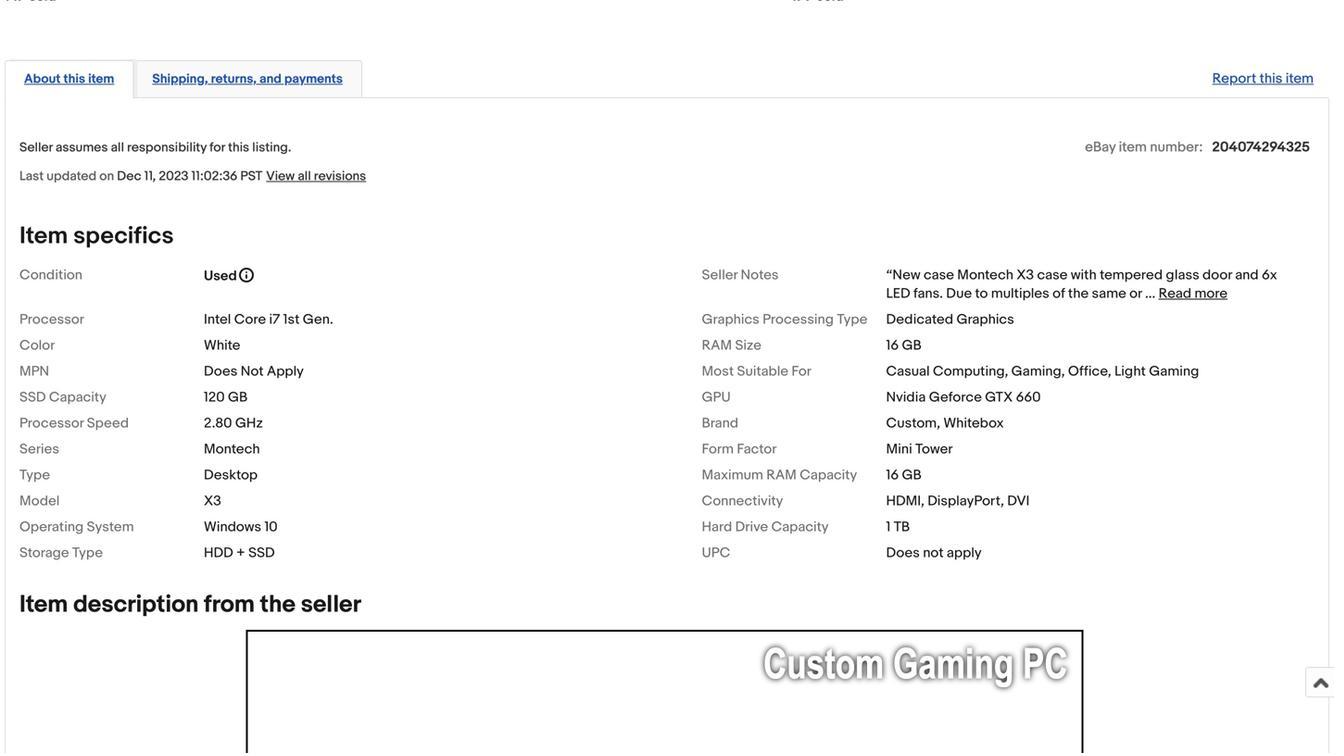 Task type: describe. For each thing, give the bounding box(es) containing it.
0 horizontal spatial ram
[[702, 337, 732, 354]]

series
[[19, 441, 59, 458]]

responsibility
[[127, 140, 207, 156]]

2 case from the left
[[1038, 267, 1068, 283]]

color
[[19, 337, 55, 354]]

gtx
[[986, 389, 1013, 406]]

about this item button
[[24, 70, 114, 88]]

custom,
[[887, 415, 941, 432]]

dec
[[117, 169, 142, 184]]

maximum ram capacity
[[702, 467, 858, 484]]

factor
[[737, 441, 777, 458]]

dedicated graphics
[[887, 311, 1015, 328]]

revisions
[[314, 169, 366, 184]]

computing,
[[933, 363, 1009, 380]]

condition
[[19, 267, 83, 283]]

2.80 ghz
[[204, 415, 263, 432]]

hdd
[[204, 545, 233, 562]]

1 vertical spatial ram
[[767, 467, 797, 484]]

displayport,
[[928, 493, 1005, 510]]

most suitable for
[[702, 363, 812, 380]]

1st
[[283, 311, 300, 328]]

led
[[887, 285, 911, 302]]

2 horizontal spatial type
[[837, 311, 868, 328]]

ghz
[[235, 415, 263, 432]]

last
[[19, 169, 44, 184]]

storage type
[[19, 545, 103, 562]]

multiples
[[992, 285, 1050, 302]]

updated
[[47, 169, 97, 184]]

1 vertical spatial x3
[[204, 493, 221, 510]]

seller for seller notes
[[702, 267, 738, 283]]

1 horizontal spatial item
[[1119, 139, 1147, 156]]

glass
[[1166, 267, 1200, 283]]

capacity for windows 10
[[772, 519, 829, 536]]

processor speed
[[19, 415, 129, 432]]

form
[[702, 441, 734, 458]]

hdd + ssd
[[204, 545, 275, 562]]

2.80
[[204, 415, 232, 432]]

read more
[[1159, 285, 1228, 302]]

speed
[[87, 415, 129, 432]]

number:
[[1151, 139, 1204, 156]]

item specifics
[[19, 222, 174, 251]]

operating
[[19, 519, 84, 536]]

...
[[1146, 285, 1156, 302]]

tower
[[916, 441, 953, 458]]

1 horizontal spatial ssd
[[248, 545, 275, 562]]

drive
[[736, 519, 769, 536]]

1 horizontal spatial this
[[228, 140, 249, 156]]

same
[[1092, 285, 1127, 302]]

and inside "new case montech x3 case with tempered glass door and 6x led fans. due to multiples of the same or ...
[[1236, 267, 1259, 283]]

view
[[266, 169, 295, 184]]

item for item description from the seller
[[19, 591, 68, 619]]

shipping, returns, and payments
[[152, 71, 343, 87]]

"new
[[887, 267, 921, 283]]

gb for ssd capacity
[[228, 389, 248, 406]]

apply
[[267, 363, 304, 380]]

more
[[1195, 285, 1228, 302]]

fans.
[[914, 285, 944, 302]]

system
[[87, 519, 134, 536]]

due
[[947, 285, 972, 302]]

whitebox
[[944, 415, 1004, 432]]

ram size
[[702, 337, 762, 354]]

intel core i7 1st gen.
[[204, 311, 333, 328]]

hdmi, displayport, dvi
[[887, 493, 1030, 510]]

this for about
[[63, 71, 85, 87]]

report this item link
[[1204, 61, 1324, 96]]

from
[[204, 591, 255, 619]]

ebay
[[1086, 139, 1116, 156]]

1
[[887, 519, 891, 536]]

for
[[210, 140, 225, 156]]

casual computing, gaming, office, light gaming
[[887, 363, 1200, 380]]

desktop
[[204, 467, 258, 484]]

does for does not apply
[[887, 545, 920, 562]]

16 gb for ram size
[[887, 337, 922, 354]]

11:02:36
[[192, 169, 237, 184]]

description
[[73, 591, 199, 619]]

shipping, returns, and payments button
[[152, 70, 343, 88]]

white
[[204, 337, 240, 354]]

casual
[[887, 363, 930, 380]]

item for item specifics
[[19, 222, 68, 251]]

2 vertical spatial type
[[72, 545, 103, 562]]

6x
[[1262, 267, 1278, 283]]

light
[[1115, 363, 1146, 380]]

gaming
[[1150, 363, 1200, 380]]

office,
[[1069, 363, 1112, 380]]

gb for ram size
[[902, 337, 922, 354]]

about
[[24, 71, 61, 87]]

16 for maximum ram capacity
[[887, 467, 899, 484]]

windows 10
[[204, 519, 278, 536]]

does for does not apply
[[204, 363, 238, 380]]

1 tb
[[887, 519, 910, 536]]

2 graphics from the left
[[957, 311, 1015, 328]]



Task type: locate. For each thing, give the bounding box(es) containing it.
0 vertical spatial gb
[[902, 337, 922, 354]]

1 graphics from the left
[[702, 311, 760, 328]]

does down "white"
[[204, 363, 238, 380]]

on
[[99, 169, 114, 184]]

item down storage
[[19, 591, 68, 619]]

1 vertical spatial capacity
[[800, 467, 858, 484]]

0 horizontal spatial montech
[[204, 441, 260, 458]]

ssd right the + at the bottom left of page
[[248, 545, 275, 562]]

1 vertical spatial ssd
[[248, 545, 275, 562]]

0 horizontal spatial this
[[63, 71, 85, 87]]

dedicated
[[887, 311, 954, 328]]

this right "for"
[[228, 140, 249, 156]]

"new case montech x3 case with tempered glass door and 6x led fans. due to multiples of the same or ...
[[887, 267, 1278, 302]]

1 vertical spatial item
[[19, 591, 68, 619]]

1 vertical spatial and
[[1236, 267, 1259, 283]]

0 vertical spatial 16
[[887, 337, 899, 354]]

1 vertical spatial 16
[[887, 467, 899, 484]]

0 horizontal spatial all
[[111, 140, 124, 156]]

graphics up ram size at right
[[702, 311, 760, 328]]

1 horizontal spatial type
[[72, 545, 103, 562]]

0 vertical spatial montech
[[958, 267, 1014, 283]]

2 16 from the top
[[887, 467, 899, 484]]

1 16 gb from the top
[[887, 337, 922, 354]]

11,
[[144, 169, 156, 184]]

16 gb
[[887, 337, 922, 354], [887, 467, 922, 484]]

tab list
[[5, 56, 1330, 98]]

core
[[234, 311, 266, 328]]

660
[[1016, 389, 1041, 406]]

0 vertical spatial all
[[111, 140, 124, 156]]

0 horizontal spatial x3
[[204, 493, 221, 510]]

item for report this item
[[1286, 70, 1314, 87]]

case
[[924, 267, 955, 283], [1038, 267, 1068, 283]]

ssd
[[19, 389, 46, 406], [248, 545, 275, 562]]

maximum
[[702, 467, 764, 484]]

ebay item number: 204074294325
[[1086, 139, 1311, 156]]

does not apply
[[887, 545, 982, 562]]

1 vertical spatial montech
[[204, 441, 260, 458]]

processor down ssd capacity
[[19, 415, 84, 432]]

with
[[1071, 267, 1097, 283]]

this for report
[[1260, 70, 1283, 87]]

used
[[204, 268, 237, 284]]

specifics
[[73, 222, 174, 251]]

0 horizontal spatial seller
[[19, 140, 53, 156]]

for
[[792, 363, 812, 380]]

case up of
[[1038, 267, 1068, 283]]

None text field
[[789, 0, 844, 5]]

0 vertical spatial the
[[1069, 285, 1089, 302]]

seller up last on the top of the page
[[19, 140, 53, 156]]

and right returns,
[[260, 71, 282, 87]]

returns,
[[211, 71, 257, 87]]

size
[[735, 337, 762, 354]]

assumes
[[56, 140, 108, 156]]

this
[[1260, 70, 1283, 87], [63, 71, 85, 87], [228, 140, 249, 156]]

gb up the casual
[[902, 337, 922, 354]]

x3 down desktop
[[204, 493, 221, 510]]

2 vertical spatial gb
[[902, 467, 922, 484]]

gen.
[[303, 311, 333, 328]]

None text field
[[5, 0, 56, 5]]

0 vertical spatial x3
[[1017, 267, 1035, 283]]

gb
[[902, 337, 922, 354], [228, 389, 248, 406], [902, 467, 922, 484]]

processor up color
[[19, 311, 84, 328]]

this right report
[[1260, 70, 1283, 87]]

geforce
[[929, 389, 982, 406]]

gpu
[[702, 389, 731, 406]]

report
[[1213, 70, 1257, 87]]

processor for processor speed
[[19, 415, 84, 432]]

1 vertical spatial type
[[19, 467, 50, 484]]

16
[[887, 337, 899, 354], [887, 467, 899, 484]]

1 vertical spatial the
[[260, 591, 296, 619]]

seller assumes all responsibility for this listing.
[[19, 140, 291, 156]]

0 vertical spatial item
[[19, 222, 68, 251]]

processor for processor
[[19, 311, 84, 328]]

notes
[[741, 267, 779, 283]]

montech inside "new case montech x3 case with tempered glass door and 6x led fans. due to multiples of the same or ...
[[958, 267, 1014, 283]]

capacity for desktop
[[800, 467, 858, 484]]

item description from the seller
[[19, 591, 361, 619]]

type down series at bottom
[[19, 467, 50, 484]]

1 vertical spatial all
[[298, 169, 311, 184]]

type right processing
[[837, 311, 868, 328]]

120
[[204, 389, 225, 406]]

custom, whitebox
[[887, 415, 1004, 432]]

mini
[[887, 441, 913, 458]]

1 horizontal spatial ram
[[767, 467, 797, 484]]

view all revisions link
[[263, 168, 366, 184]]

16 up the casual
[[887, 337, 899, 354]]

to
[[976, 285, 988, 302]]

0 vertical spatial does
[[204, 363, 238, 380]]

ssd down mpn
[[19, 389, 46, 406]]

0 horizontal spatial does
[[204, 363, 238, 380]]

2 16 gb from the top
[[887, 467, 922, 484]]

2 vertical spatial capacity
[[772, 519, 829, 536]]

mini tower
[[887, 441, 953, 458]]

2 horizontal spatial item
[[1286, 70, 1314, 87]]

item right ebay on the right of the page
[[1119, 139, 1147, 156]]

0 vertical spatial seller
[[19, 140, 53, 156]]

intel
[[204, 311, 231, 328]]

all right the view
[[298, 169, 311, 184]]

of
[[1053, 285, 1066, 302]]

model
[[19, 493, 60, 510]]

processor
[[19, 311, 84, 328], [19, 415, 84, 432]]

the right from
[[260, 591, 296, 619]]

16 gb up hdmi,
[[887, 467, 922, 484]]

1 horizontal spatial and
[[1236, 267, 1259, 283]]

1 vertical spatial processor
[[19, 415, 84, 432]]

1 horizontal spatial x3
[[1017, 267, 1035, 283]]

1 case from the left
[[924, 267, 955, 283]]

windows
[[204, 519, 262, 536]]

1 horizontal spatial graphics
[[957, 311, 1015, 328]]

not
[[241, 363, 264, 380]]

gb right '120'
[[228, 389, 248, 406]]

1 processor from the top
[[19, 311, 84, 328]]

the
[[1069, 285, 1089, 302], [260, 591, 296, 619]]

item
[[1286, 70, 1314, 87], [88, 71, 114, 87], [1119, 139, 1147, 156]]

all up on
[[111, 140, 124, 156]]

1 vertical spatial 16 gb
[[887, 467, 922, 484]]

ram down factor
[[767, 467, 797, 484]]

dvi
[[1008, 493, 1030, 510]]

shipping,
[[152, 71, 208, 87]]

x3 inside "new case montech x3 case with tempered glass door and 6x led fans. due to multiples of the same or ...
[[1017, 267, 1035, 283]]

1 item from the top
[[19, 222, 68, 251]]

form factor
[[702, 441, 777, 458]]

0 horizontal spatial case
[[924, 267, 955, 283]]

the down the with
[[1069, 285, 1089, 302]]

item
[[19, 222, 68, 251], [19, 591, 68, 619]]

processing
[[763, 311, 834, 328]]

ram
[[702, 337, 732, 354], [767, 467, 797, 484]]

ssd capacity
[[19, 389, 106, 406]]

hdmi,
[[887, 493, 925, 510]]

hard
[[702, 519, 733, 536]]

0 horizontal spatial graphics
[[702, 311, 760, 328]]

1 horizontal spatial montech
[[958, 267, 1014, 283]]

0 vertical spatial ssd
[[19, 389, 46, 406]]

montech up desktop
[[204, 441, 260, 458]]

0 vertical spatial type
[[837, 311, 868, 328]]

case up fans.
[[924, 267, 955, 283]]

1 horizontal spatial case
[[1038, 267, 1068, 283]]

1 vertical spatial seller
[[702, 267, 738, 283]]

nvidia geforce gtx 660
[[887, 389, 1041, 406]]

payments
[[284, 71, 343, 87]]

0 horizontal spatial item
[[88, 71, 114, 87]]

this inside button
[[63, 71, 85, 87]]

1 horizontal spatial does
[[887, 545, 920, 562]]

graphics down to on the top of page
[[957, 311, 1015, 328]]

seller left notes
[[702, 267, 738, 283]]

0 horizontal spatial and
[[260, 71, 282, 87]]

2 processor from the top
[[19, 415, 84, 432]]

does down tb
[[887, 545, 920, 562]]

0 horizontal spatial the
[[260, 591, 296, 619]]

and left 6x
[[1236, 267, 1259, 283]]

16 gb for maximum ram capacity
[[887, 467, 922, 484]]

16 down the mini
[[887, 467, 899, 484]]

item right about
[[88, 71, 114, 87]]

storage
[[19, 545, 69, 562]]

tab list containing about this item
[[5, 56, 1330, 98]]

10
[[265, 519, 278, 536]]

x3 up multiples at the right top
[[1017, 267, 1035, 283]]

0 vertical spatial and
[[260, 71, 282, 87]]

operating system
[[19, 519, 134, 536]]

0 horizontal spatial ssd
[[19, 389, 46, 406]]

1 vertical spatial gb
[[228, 389, 248, 406]]

x3
[[1017, 267, 1035, 283], [204, 493, 221, 510]]

gaming,
[[1012, 363, 1066, 380]]

does
[[204, 363, 238, 380], [887, 545, 920, 562]]

0 vertical spatial ram
[[702, 337, 732, 354]]

204074294325
[[1213, 139, 1311, 156]]

all
[[111, 140, 124, 156], [298, 169, 311, 184]]

16 for ram size
[[887, 337, 899, 354]]

seller for seller assumes all responsibility for this listing.
[[19, 140, 53, 156]]

1 vertical spatial does
[[887, 545, 920, 562]]

0 vertical spatial processor
[[19, 311, 84, 328]]

+
[[236, 545, 245, 562]]

1 horizontal spatial seller
[[702, 267, 738, 283]]

item right report
[[1286, 70, 1314, 87]]

item inside about this item button
[[88, 71, 114, 87]]

1 horizontal spatial the
[[1069, 285, 1089, 302]]

does not apply
[[204, 363, 304, 380]]

gb up hdmi,
[[902, 467, 922, 484]]

and inside button
[[260, 71, 282, 87]]

brand
[[702, 415, 739, 432]]

gb for maximum ram capacity
[[902, 467, 922, 484]]

item for about this item
[[88, 71, 114, 87]]

item up condition
[[19, 222, 68, 251]]

or
[[1130, 285, 1143, 302]]

i7
[[269, 311, 280, 328]]

0 vertical spatial capacity
[[49, 389, 106, 406]]

1 16 from the top
[[887, 337, 899, 354]]

montech up to on the top of page
[[958, 267, 1014, 283]]

2 item from the top
[[19, 591, 68, 619]]

montech
[[958, 267, 1014, 283], [204, 441, 260, 458]]

1 horizontal spatial all
[[298, 169, 311, 184]]

item inside "report this item" link
[[1286, 70, 1314, 87]]

0 vertical spatial 16 gb
[[887, 337, 922, 354]]

the inside "new case montech x3 case with tempered glass door and 6x led fans. due to multiples of the same or ...
[[1069, 285, 1089, 302]]

2 horizontal spatial this
[[1260, 70, 1283, 87]]

hard drive capacity
[[702, 519, 829, 536]]

graphics processing type
[[702, 311, 868, 328]]

16 gb up the casual
[[887, 337, 922, 354]]

0 horizontal spatial type
[[19, 467, 50, 484]]

type down operating system
[[72, 545, 103, 562]]

this right about
[[63, 71, 85, 87]]

most
[[702, 363, 734, 380]]

ram up most
[[702, 337, 732, 354]]



Task type: vqa. For each thing, say whether or not it's contained in the screenshot.
the leftmost Console
no



